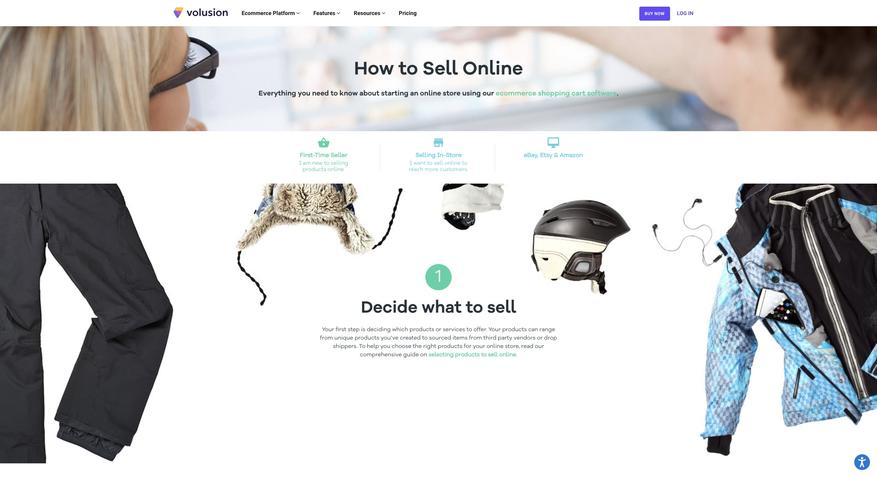Task type: locate. For each thing, give the bounding box(es) containing it.
your left first
[[322, 327, 334, 333]]

1 vertical spatial store
[[432, 137, 445, 149]]

to down time
[[324, 161, 329, 166]]

time
[[315, 153, 329, 159]]

online. down store,
[[499, 353, 517, 358]]

log
[[677, 10, 687, 16]]

1 horizontal spatial i
[[410, 161, 412, 166]]

more
[[425, 167, 438, 173]]

sell inside 'store selling in-store i want to sell online to reach more customers.'
[[434, 161, 443, 166]]

our
[[483, 90, 494, 97], [535, 344, 544, 350]]

1 horizontal spatial or
[[537, 336, 543, 341]]

volusion logo image
[[172, 7, 228, 18]]

online right an
[[420, 90, 441, 97]]

store left using
[[443, 90, 461, 97]]

to inside "shopping_basket first-time seller i am new to selling products online."
[[324, 161, 329, 166]]

about
[[360, 90, 379, 97]]

step
[[348, 327, 360, 333]]

1 angle down image from the left
[[296, 10, 300, 16]]

selecting products to sell online. link
[[429, 353, 517, 358]]

1 i from the left
[[299, 161, 301, 166]]

0 horizontal spatial online.
[[328, 167, 345, 173]]

1 vertical spatial or
[[537, 336, 543, 341]]

1 horizontal spatial online.
[[499, 353, 517, 358]]

everything
[[259, 90, 296, 97]]

log in link
[[677, 3, 693, 24]]

1 your from the left
[[322, 327, 334, 333]]

online. down selling
[[328, 167, 345, 173]]

products down for on the bottom
[[455, 353, 480, 358]]

0 vertical spatial our
[[483, 90, 494, 97]]

store inside 'store selling in-store i want to sell online to reach more customers.'
[[432, 137, 445, 149]]

i
[[299, 161, 301, 166], [410, 161, 412, 166]]

or up sourced
[[436, 327, 441, 333]]

i left am
[[299, 161, 301, 166]]

shippers.
[[333, 344, 358, 350]]

offer.
[[474, 327, 487, 333]]

resources link
[[347, 3, 392, 24]]

store
[[443, 90, 461, 97], [432, 137, 445, 149]]

0 horizontal spatial from
[[320, 336, 333, 341]]

an
[[410, 90, 418, 97]]

pricing
[[399, 10, 417, 16]]

from
[[320, 336, 333, 341], [469, 336, 482, 341]]

ebay,
[[524, 153, 539, 159]]

0 horizontal spatial you
[[298, 90, 310, 97]]

shopping
[[538, 90, 570, 97]]

1 horizontal spatial our
[[535, 344, 544, 350]]

i inside "shopping_basket first-time seller i am new to selling products online."
[[299, 161, 301, 166]]

our right using
[[483, 90, 494, 97]]

you inside your first step is deciding which products or services to offer. your products can range from unique products you've created to sourced items from third party vendors or drop shippers. to help you choose the right products for your online store, read our comprehensive guide on
[[380, 344, 390, 350]]

angle down image left the 'pricing'
[[382, 10, 385, 16]]

2 i from the left
[[410, 161, 412, 166]]

desktop_mac ebay, etsy & amazon
[[524, 137, 583, 159]]

or down can
[[537, 336, 543, 341]]

1 horizontal spatial from
[[469, 336, 482, 341]]

2 horizontal spatial online
[[487, 344, 504, 350]]

sell down in-
[[434, 161, 443, 166]]

online down third
[[487, 344, 504, 350]]

2 from from the left
[[469, 336, 482, 341]]

choose
[[392, 344, 411, 350]]

products down new
[[303, 167, 326, 173]]

0 horizontal spatial online
[[420, 90, 441, 97]]

1 horizontal spatial you
[[380, 344, 390, 350]]

what
[[422, 300, 462, 317]]

1 vertical spatial you
[[380, 344, 390, 350]]

0 vertical spatial sell
[[434, 161, 443, 166]]

0 vertical spatial online
[[420, 90, 441, 97]]

angle down image
[[296, 10, 300, 16], [382, 10, 385, 16]]

now
[[655, 11, 665, 16]]

1 vertical spatial sell
[[487, 300, 516, 317]]

online.
[[328, 167, 345, 173], [499, 353, 517, 358]]

2 angle down image from the left
[[382, 10, 385, 16]]

2 vertical spatial sell
[[488, 353, 498, 358]]

1 vertical spatial online
[[444, 161, 461, 166]]

buy
[[645, 11, 653, 16]]

2 vertical spatial online
[[487, 344, 504, 350]]

selling
[[416, 153, 436, 159]]

1 horizontal spatial angle down image
[[382, 10, 385, 16]]

desktop_mac
[[547, 137, 560, 149]]

0 horizontal spatial or
[[436, 327, 441, 333]]

to up customers.
[[462, 161, 467, 166]]

sell
[[434, 161, 443, 166], [487, 300, 516, 317], [488, 353, 498, 358]]

selecting products to sell online.
[[429, 353, 517, 358]]

reach
[[409, 167, 423, 173]]

sell up party
[[487, 300, 516, 317]]

0 vertical spatial or
[[436, 327, 441, 333]]

to left offer.
[[467, 327, 472, 333]]

1 horizontal spatial online
[[444, 161, 461, 166]]

ecommerce
[[496, 90, 536, 97]]

0 vertical spatial store
[[443, 90, 461, 97]]

products inside "shopping_basket first-time seller i am new to selling products online."
[[303, 167, 326, 173]]

angle down image inside resources link
[[382, 10, 385, 16]]

to up an
[[399, 60, 418, 79]]

0 horizontal spatial i
[[299, 161, 301, 166]]

how to sell online
[[354, 60, 523, 79]]

0 horizontal spatial your
[[322, 327, 334, 333]]

to
[[399, 60, 418, 79], [331, 90, 338, 97], [324, 161, 329, 166], [427, 161, 433, 166], [462, 161, 467, 166], [466, 300, 483, 317], [467, 327, 472, 333], [422, 336, 428, 341], [481, 353, 487, 358]]

third
[[483, 336, 496, 341]]

need
[[312, 90, 329, 97]]

ecommerce shopping cart software link
[[496, 90, 617, 97]]

vendors
[[514, 336, 536, 341]]

to right need
[[331, 90, 338, 97]]

angle down image for resources
[[382, 10, 385, 16]]

selling
[[331, 161, 348, 166]]

online up customers.
[[444, 161, 461, 166]]

your
[[473, 344, 485, 350]]

i for store
[[410, 161, 412, 166]]

angle down image inside ecommerce platform link
[[296, 10, 300, 16]]

our right the read
[[535, 344, 544, 350]]

etsy
[[540, 153, 553, 159]]

sell down third
[[488, 353, 498, 358]]

you
[[298, 90, 310, 97], [380, 344, 390, 350]]

your first step is deciding which products or services to offer. your products can range from unique products you've created to sourced items from third party vendors or drop shippers. to help you choose the right products for your online store, read our comprehensive guide on
[[320, 327, 557, 358]]

from up your
[[469, 336, 482, 341]]

online inside 'store selling in-store i want to sell online to reach more customers.'
[[444, 161, 461, 166]]

customers.
[[440, 167, 468, 173]]

read
[[521, 344, 534, 350]]

i up reach on the left top
[[410, 161, 412, 166]]

your up third
[[489, 327, 501, 333]]

0 vertical spatial online.
[[328, 167, 345, 173]]

store,
[[505, 344, 520, 350]]

products
[[303, 167, 326, 173], [410, 327, 434, 333], [502, 327, 527, 333], [355, 336, 379, 341], [438, 344, 462, 350], [455, 353, 480, 358]]

online
[[420, 90, 441, 97], [444, 161, 461, 166], [487, 344, 504, 350]]

.
[[617, 90, 619, 97]]

your
[[322, 327, 334, 333], [489, 327, 501, 333]]

new
[[312, 161, 323, 166]]

angle down image right 'platform'
[[296, 10, 300, 16]]

i inside 'store selling in-store i want to sell online to reach more customers.'
[[410, 161, 412, 166]]

shopping_basket
[[317, 137, 330, 149]]

1 vertical spatial our
[[535, 344, 544, 350]]

from left unique
[[320, 336, 333, 341]]

2 your from the left
[[489, 327, 501, 333]]

seller
[[331, 153, 347, 159]]

everything you need to know about starting an online store using our ecommerce shopping cart software .
[[259, 90, 619, 97]]

pricing link
[[392, 3, 423, 24]]

0 vertical spatial you
[[298, 90, 310, 97]]

0 horizontal spatial our
[[483, 90, 494, 97]]

1 horizontal spatial your
[[489, 327, 501, 333]]

you left need
[[298, 90, 310, 97]]

store up in-
[[432, 137, 445, 149]]

1 vertical spatial online.
[[499, 353, 517, 358]]

buy now
[[645, 11, 665, 16]]

0 horizontal spatial angle down image
[[296, 10, 300, 16]]

you down you've
[[380, 344, 390, 350]]



Task type: vqa. For each thing, say whether or not it's contained in the screenshot.
'from'
yes



Task type: describe. For each thing, give the bounding box(es) containing it.
can
[[528, 327, 538, 333]]

online
[[463, 60, 523, 79]]

unique
[[334, 336, 353, 341]]

products up party
[[502, 327, 527, 333]]

starting
[[381, 90, 409, 97]]

to
[[359, 344, 365, 350]]

1
[[435, 269, 442, 286]]

first
[[336, 327, 346, 333]]

features link
[[307, 3, 347, 24]]

software
[[587, 90, 617, 97]]

products up selecting
[[438, 344, 462, 350]]

platform
[[273, 10, 295, 16]]

to down your
[[481, 353, 487, 358]]

to up more
[[427, 161, 433, 166]]

decide
[[361, 300, 418, 317]]

on
[[420, 353, 427, 358]]

help
[[367, 344, 379, 350]]

comprehensive
[[360, 353, 402, 358]]

to up right
[[422, 336, 428, 341]]

right
[[423, 344, 436, 350]]

which
[[392, 327, 408, 333]]

online for everything
[[420, 90, 441, 97]]

online for store
[[444, 161, 461, 166]]

amazon
[[560, 153, 583, 159]]

products down is at the bottom left of page
[[355, 336, 379, 341]]

for
[[464, 344, 472, 350]]

selecting
[[429, 353, 454, 358]]

decide what to sell
[[361, 300, 516, 317]]

you've
[[381, 336, 399, 341]]

store
[[446, 153, 462, 159]]

online inside your first step is deciding which products or services to offer. your products can range from unique products you've created to sourced items from third party vendors or drop shippers. to help you choose the right products for your online store, read our comprehensive guide on
[[487, 344, 504, 350]]

in
[[688, 10, 693, 16]]

in-
[[437, 153, 446, 159]]

using
[[462, 90, 481, 97]]

features
[[313, 10, 337, 16]]

store selling in-store i want to sell online to reach more customers.
[[409, 137, 468, 173]]

how
[[354, 60, 394, 79]]

ecommerce platform
[[242, 10, 296, 16]]

buy now link
[[639, 6, 670, 20]]

know
[[340, 90, 358, 97]]

our inside your first step is deciding which products or services to offer. your products can range from unique products you've created to sourced items from third party vendors or drop shippers. to help you choose the right products for your online store, read our comprehensive guide on
[[535, 344, 544, 350]]

drop
[[544, 336, 557, 341]]

open accessibe: accessibility options, statement and help image
[[858, 458, 866, 468]]

guide
[[403, 353, 419, 358]]

shopping_basket first-time seller i am new to selling products online.
[[299, 137, 348, 173]]

created
[[400, 336, 421, 341]]

to up offer.
[[466, 300, 483, 317]]

items
[[453, 336, 468, 341]]

sell
[[423, 60, 458, 79]]

want
[[413, 161, 426, 166]]

sell for products
[[488, 353, 498, 358]]

i for shopping_basket
[[299, 161, 301, 166]]

log in
[[677, 10, 693, 16]]

ecommerce
[[242, 10, 271, 16]]

first-
[[300, 153, 315, 159]]

services
[[443, 327, 465, 333]]

sell for what
[[487, 300, 516, 317]]

am
[[303, 161, 311, 166]]

deciding
[[367, 327, 391, 333]]

1 from from the left
[[320, 336, 333, 341]]

cart
[[572, 90, 586, 97]]

range
[[540, 327, 555, 333]]

angle down image for ecommerce platform
[[296, 10, 300, 16]]

products up created
[[410, 327, 434, 333]]

party
[[498, 336, 512, 341]]

&
[[554, 153, 558, 159]]

the
[[413, 344, 422, 350]]

ecommerce platform link
[[235, 3, 307, 24]]

angle down image
[[337, 10, 340, 16]]

is
[[361, 327, 365, 333]]

resources
[[354, 10, 382, 16]]

online. inside "shopping_basket first-time seller i am new to selling products online."
[[328, 167, 345, 173]]

sourced
[[429, 336, 451, 341]]



